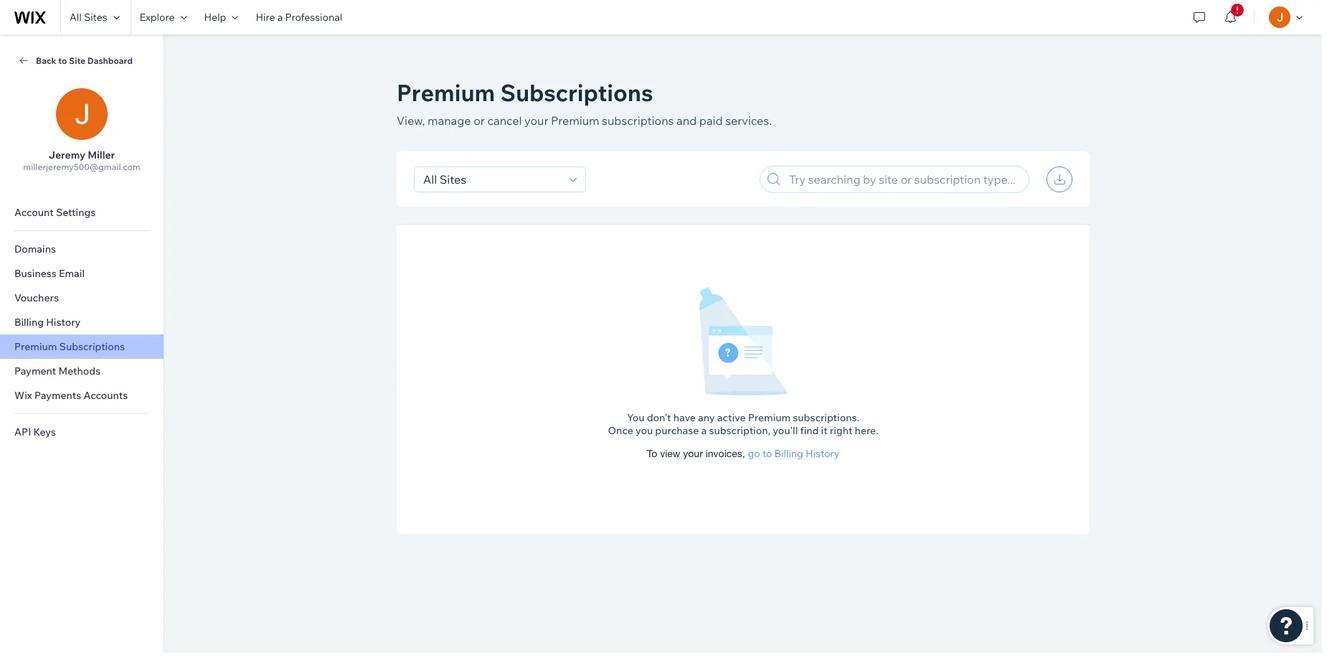 Task type: locate. For each thing, give the bounding box(es) containing it.
subscriptions inside 'sidebar' "element"
[[59, 340, 125, 353]]

cancel
[[488, 113, 522, 128]]

1 horizontal spatial to
[[763, 447, 773, 460]]

you
[[627, 411, 645, 424]]

hire a professional
[[256, 11, 343, 24]]

0 horizontal spatial your
[[525, 113, 549, 128]]

premium left subscriptions
[[551, 113, 600, 128]]

0 vertical spatial billing
[[14, 316, 44, 329]]

0 horizontal spatial history
[[46, 316, 81, 329]]

None field
[[419, 167, 566, 192]]

view
[[660, 448, 681, 459]]

premium up payment
[[14, 340, 57, 353]]

history
[[46, 316, 81, 329], [806, 447, 840, 460]]

hire a professional link
[[247, 0, 351, 34]]

explore
[[140, 11, 175, 24]]

0 vertical spatial history
[[46, 316, 81, 329]]

history up premium subscriptions
[[46, 316, 81, 329]]

1 vertical spatial your
[[684, 448, 703, 459]]

0 vertical spatial to
[[58, 55, 67, 66]]

subscriptions up payment methods link
[[59, 340, 125, 353]]

domains link
[[0, 237, 164, 261]]

your right cancel
[[525, 113, 549, 128]]

subscriptions for premium subscriptions view, manage or cancel your premium subscriptions and paid services.
[[501, 78, 654, 107]]

all sites
[[70, 11, 107, 24]]

Try searching by site or subscription type... field
[[785, 167, 1025, 192]]

to
[[58, 55, 67, 66], [763, 447, 773, 460]]

payment
[[14, 365, 56, 378]]

dashboard
[[87, 55, 133, 66]]

1 vertical spatial subscriptions
[[59, 340, 125, 353]]

premium right active
[[748, 411, 791, 424]]

1 horizontal spatial billing
[[775, 447, 804, 460]]

business
[[14, 267, 57, 280]]

wix
[[14, 389, 32, 402]]

jeremy miller millerjeremy500@gmail.com
[[23, 149, 140, 172]]

go
[[748, 447, 761, 460]]

purchase
[[656, 424, 699, 437]]

1 vertical spatial a
[[702, 424, 707, 437]]

domains
[[14, 243, 56, 256]]

subscriptions up subscriptions
[[501, 78, 654, 107]]

your inside premium subscriptions view, manage or cancel your premium subscriptions and paid services.
[[525, 113, 549, 128]]

api
[[14, 426, 31, 439]]

subscriptions inside premium subscriptions view, manage or cancel your premium subscriptions and paid services.
[[501, 78, 654, 107]]

and
[[677, 113, 697, 128]]

keys
[[33, 426, 56, 439]]

subscriptions.
[[793, 411, 860, 424]]

a
[[278, 11, 283, 24], [702, 424, 707, 437]]

subscriptions
[[501, 78, 654, 107], [59, 340, 125, 353]]

0 horizontal spatial billing
[[14, 316, 44, 329]]

millerjeremy500@gmail.com
[[23, 161, 140, 172]]

here.
[[855, 424, 879, 437]]

payment methods
[[14, 365, 101, 378]]

active
[[718, 411, 746, 424]]

payment methods link
[[0, 359, 164, 383]]

don't
[[647, 411, 671, 424]]

business email link
[[0, 261, 164, 286]]

history inside 'sidebar' "element"
[[46, 316, 81, 329]]

hire
[[256, 11, 275, 24]]

premium subscriptions
[[14, 340, 125, 353]]

0 horizontal spatial a
[[278, 11, 283, 24]]

billing history
[[14, 316, 81, 329]]

1 horizontal spatial your
[[684, 448, 703, 459]]

0 vertical spatial subscriptions
[[501, 78, 654, 107]]

0 vertical spatial your
[[525, 113, 549, 128]]

0 horizontal spatial to
[[58, 55, 67, 66]]

sites
[[84, 11, 107, 24]]

subscription,
[[709, 424, 771, 437]]

account
[[14, 206, 54, 219]]

a inside you don't have any active premium subscriptions. once you purchase a subscription, you'll find it right here.
[[702, 424, 707, 437]]

billing
[[14, 316, 44, 329], [775, 447, 804, 460]]

0 horizontal spatial subscriptions
[[59, 340, 125, 353]]

to view your invoices, go to billing history
[[647, 447, 840, 460]]

to right go
[[763, 447, 773, 460]]

billing down you'll
[[775, 447, 804, 460]]

help
[[204, 11, 226, 24]]

your
[[525, 113, 549, 128], [684, 448, 703, 459]]

1 vertical spatial to
[[763, 447, 773, 460]]

1 horizontal spatial subscriptions
[[501, 78, 654, 107]]

payments
[[34, 389, 81, 402]]

api keys link
[[0, 420, 164, 444]]

premium subscriptions link
[[0, 334, 164, 359]]

premium inside you don't have any active premium subscriptions. once you purchase a subscription, you'll find it right here.
[[748, 411, 791, 424]]

a right hire
[[278, 11, 283, 24]]

premium inside 'sidebar' "element"
[[14, 340, 57, 353]]

1 vertical spatial billing
[[775, 447, 804, 460]]

server error icon image
[[699, 286, 788, 397]]

history down it
[[806, 447, 840, 460]]

services.
[[726, 113, 772, 128]]

billing history link
[[0, 310, 164, 334]]

1 horizontal spatial a
[[702, 424, 707, 437]]

help button
[[196, 0, 247, 34]]

a right have
[[702, 424, 707, 437]]

1 horizontal spatial history
[[806, 447, 840, 460]]

billing down vouchers
[[14, 316, 44, 329]]

premium
[[397, 78, 495, 107], [551, 113, 600, 128], [14, 340, 57, 353], [748, 411, 791, 424]]

wix payments accounts
[[14, 389, 128, 402]]

your right 'view'
[[684, 448, 703, 459]]

to left site
[[58, 55, 67, 66]]

you'll
[[773, 424, 798, 437]]



Task type: describe. For each thing, give the bounding box(es) containing it.
settings
[[56, 206, 96, 219]]

back to site dashboard
[[36, 55, 133, 66]]

right
[[830, 424, 853, 437]]

sidebar element
[[0, 34, 164, 653]]

email
[[59, 267, 85, 280]]

back
[[36, 55, 56, 66]]

back to site dashboard link
[[17, 54, 146, 67]]

0 vertical spatial a
[[278, 11, 283, 24]]

you don't have any active premium subscriptions. once you purchase a subscription, you'll find it right here.
[[608, 411, 879, 437]]

vouchers
[[14, 291, 59, 304]]

to inside "link"
[[58, 55, 67, 66]]

go to billing history link
[[748, 447, 840, 460]]

miller
[[88, 149, 115, 161]]

manage
[[428, 113, 471, 128]]

wix payments accounts link
[[0, 383, 164, 408]]

premium subscriptions view, manage or cancel your premium subscriptions and paid services.
[[397, 78, 772, 128]]

paid
[[700, 113, 723, 128]]

jeremy
[[49, 149, 85, 161]]

methods
[[58, 365, 101, 378]]

once
[[608, 424, 634, 437]]

account settings link
[[0, 200, 164, 225]]

all
[[70, 11, 82, 24]]

professional
[[285, 11, 343, 24]]

api keys
[[14, 426, 56, 439]]

site
[[69, 55, 85, 66]]

billing inside 'sidebar' "element"
[[14, 316, 44, 329]]

premium up manage
[[397, 78, 495, 107]]

have
[[674, 411, 696, 424]]

1 vertical spatial history
[[806, 447, 840, 460]]

account settings
[[14, 206, 96, 219]]

business email
[[14, 267, 85, 280]]

invoices,
[[706, 448, 746, 459]]

it
[[822, 424, 828, 437]]

view,
[[397, 113, 425, 128]]

or
[[474, 113, 485, 128]]

to
[[647, 448, 658, 459]]

accounts
[[84, 389, 128, 402]]

any
[[698, 411, 715, 424]]

vouchers link
[[0, 286, 164, 310]]

subscriptions for premium subscriptions
[[59, 340, 125, 353]]

subscriptions
[[602, 113, 674, 128]]

your inside to view your invoices, go to billing history
[[684, 448, 703, 459]]

find
[[801, 424, 819, 437]]

you
[[636, 424, 653, 437]]



Task type: vqa. For each thing, say whether or not it's contained in the screenshot.
/ Nov 14, 2023's for
no



